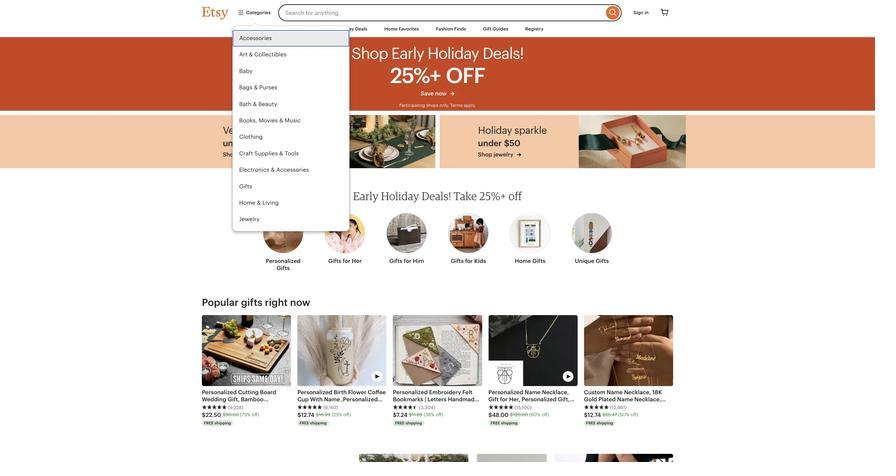 Task type: vqa. For each thing, say whether or not it's contained in the screenshot.
Meet the items on everyone's wish list
no



Task type: locate. For each thing, give the bounding box(es) containing it.
& left living
[[257, 199, 261, 206]]

0 horizontal spatial shop
[[223, 151, 237, 158]]

1 shipping from the left
[[215, 421, 231, 425]]

free inside $ 7.24 $ 11.69 (38% off) free shipping
[[395, 421, 405, 425]]

0 horizontal spatial early
[[353, 189, 379, 203]]

1 vertical spatial supplies
[[277, 232, 301, 239]]

early
[[391, 45, 424, 62], [353, 189, 379, 203]]

shipping down 16.99
[[310, 421, 327, 425]]

0 horizontal spatial under $50
[[223, 138, 265, 148]]

2 12.74 from the left
[[588, 412, 601, 418]]

0 vertical spatial home
[[384, 26, 398, 32]]

shipping down 90.00
[[215, 421, 231, 425]]

0 horizontal spatial now
[[290, 297, 310, 308]]

1 vertical spatial accessories
[[276, 167, 309, 173]]

holiday
[[478, 125, 512, 136], [381, 189, 419, 203]]

& for living
[[257, 199, 261, 206]]

12.74 left 16.99
[[301, 412, 314, 418]]

shipping for 11.69
[[406, 421, 422, 425]]

in
[[645, 10, 649, 15]]

only.
[[440, 103, 449, 108]]

for left kids
[[465, 258, 473, 264]]

3 shipping from the left
[[406, 421, 422, 425]]

now up participating shops only. terms apply.
[[435, 90, 447, 97]]

120.00
[[513, 412, 528, 418]]

1 horizontal spatial now
[[435, 90, 447, 97]]

fashion
[[436, 26, 453, 32]]

1 horizontal spatial shop
[[352, 45, 388, 62]]

off) right (60%
[[542, 412, 549, 418]]

for for him
[[404, 258, 412, 264]]

gift guides
[[483, 26, 508, 32]]

& left tools
[[279, 150, 283, 157]]

shipping down 48.00
[[501, 421, 518, 425]]

home for home & living
[[239, 199, 255, 206]]

& inside "link"
[[279, 117, 283, 124]]

purses
[[259, 84, 277, 91]]

very merry decor under $50 shop decor
[[223, 125, 301, 158]]

holiday deals!
[[427, 45, 524, 62]]

paper & party supplies link
[[233, 228, 349, 244]]

& inside "link"
[[253, 101, 257, 107]]

2 off) from the left
[[343, 412, 351, 418]]

accessories up art & collectibles
[[239, 35, 272, 42]]

popular gifts right now
[[202, 297, 310, 308]]

$ right 7.24
[[409, 412, 412, 418]]

& left music
[[279, 117, 283, 124]]

(6,162)
[[324, 405, 338, 410]]

1 horizontal spatial accessories
[[276, 167, 309, 173]]

1 12.74 from the left
[[301, 412, 314, 418]]

90.00
[[226, 412, 239, 418]]

0 vertical spatial supplies
[[254, 150, 278, 157]]

shipping down the 11.69 on the bottom of page
[[406, 421, 422, 425]]

1 under $50 from the left
[[223, 138, 265, 148]]

free for 11.69
[[395, 421, 405, 425]]

gifts for him link
[[386, 209, 427, 268]]

now right the right
[[290, 297, 310, 308]]

gift guides link
[[478, 23, 514, 36]]

shop inside the shop early holiday deals! 25%+ off save now
[[352, 45, 388, 62]]

off) right (38%
[[436, 412, 443, 418]]

3 free from the left
[[395, 421, 405, 425]]

electronics
[[239, 167, 269, 173]]

shipping down 25.47
[[597, 421, 613, 425]]

home inside menu
[[239, 199, 255, 206]]

now inside the shop early holiday deals! 25%+ off save now
[[435, 90, 447, 97]]

supplies up electronics & accessories
[[254, 150, 278, 157]]

decor down music
[[274, 125, 301, 136]]

free inside $ 12.74 $ 16.99 (25% off) free shipping
[[300, 421, 309, 425]]

save now link
[[352, 90, 524, 101]]

&
[[249, 51, 253, 58], [254, 84, 258, 91], [253, 101, 257, 107], [279, 117, 283, 124], [279, 150, 283, 157], [271, 167, 275, 173], [257, 199, 261, 206], [256, 232, 260, 239]]

2 horizontal spatial for
[[465, 258, 473, 264]]

2 horizontal spatial home
[[515, 258, 531, 264]]

1 vertical spatial decor
[[238, 151, 254, 158]]

favorites
[[399, 26, 419, 32]]

0 horizontal spatial home
[[239, 199, 255, 206]]

espresso cup, leather wrapped espresso cup, housewarming, coffee lover, birthday gift, third anniversary, 3rd, corporate gift, groomsmen image
[[477, 454, 547, 462]]

0 horizontal spatial accessories
[[239, 35, 272, 42]]

party
[[262, 232, 276, 239]]

1 for from the left
[[343, 258, 350, 264]]

1 vertical spatial early
[[353, 189, 379, 203]]

free for 25.47
[[586, 421, 596, 425]]

$ left 90.00
[[202, 412, 206, 418]]

under $50
[[223, 138, 265, 148], [478, 138, 520, 148]]

2 horizontal spatial shop
[[478, 151, 492, 158]]

jewelry link
[[233, 211, 349, 228]]

gifts
[[239, 183, 252, 190], [328, 258, 341, 264], [389, 258, 402, 264], [451, 258, 464, 264], [533, 258, 546, 264], [596, 258, 609, 264], [277, 265, 290, 272]]

0 horizontal spatial 12.74
[[301, 412, 314, 418]]

shipping inside $ 12.74 $ 16.99 (25% off) free shipping
[[310, 421, 327, 425]]

22.50
[[206, 412, 221, 418]]

2 shipping from the left
[[310, 421, 327, 425]]

for left him
[[404, 258, 412, 264]]

12.74 left 25.47
[[588, 412, 601, 418]]

shops
[[426, 103, 438, 108]]

supplies down 'jewelry' link
[[277, 232, 301, 239]]

under $50 up jewelry
[[478, 138, 520, 148]]

2 for from the left
[[404, 258, 412, 264]]

gifts for him
[[389, 258, 424, 264]]

shipping inside the $ 22.50 $ 90.00 (75% off) free shipping
[[215, 421, 231, 425]]

1 horizontal spatial home
[[384, 26, 398, 32]]

& for party
[[256, 232, 260, 239]]

0 horizontal spatial for
[[343, 258, 350, 264]]

violet soft tulle socks for women, transparent nylon sheer tulle socks, lace mesh socks for women, cute minimalist socks, 0119 purple socks image
[[555, 454, 673, 462]]

off) inside $ 12.74 $ 16.99 (25% off) free shipping
[[343, 412, 351, 418]]

25%+
[[479, 189, 506, 203]]

personalized
[[266, 258, 301, 264]]

1 vertical spatial now
[[290, 297, 310, 308]]

merry
[[245, 125, 272, 136]]

0 vertical spatial holiday
[[478, 125, 512, 136]]

shop early holiday deals! 25%+ off save now
[[352, 45, 524, 97]]

bath & beauty link
[[233, 96, 349, 113]]

now
[[435, 90, 447, 97], [290, 297, 310, 308]]

0 vertical spatial early
[[391, 45, 424, 62]]

movies
[[259, 117, 278, 124]]

1 off) from the left
[[252, 412, 259, 418]]

a festive christmas table setting featuring two green table runners shown with glassware, serveware, and a candle centerpiece. image
[[328, 115, 435, 168]]

fashion finds link
[[431, 23, 472, 36]]

& right bags
[[254, 84, 258, 91]]

2 under $50 from the left
[[478, 138, 520, 148]]

4 shipping from the left
[[501, 421, 518, 425]]

registry
[[525, 26, 544, 32]]

gifts inside home gifts link
[[533, 258, 546, 264]]

shop inside the holiday sparkle under $50 shop jewelry
[[478, 151, 492, 158]]

1 free from the left
[[204, 421, 214, 425]]

free
[[204, 421, 214, 425], [300, 421, 309, 425], [395, 421, 405, 425], [491, 421, 500, 425], [586, 421, 596, 425]]

$ 12.74 $ 25.47 (50% off) free shipping
[[584, 412, 638, 425]]

personalized cutting board wedding gift, bamboo charcuterie board, unique christmas gifts, bridal shower gift, engraved engagement present, image
[[202, 315, 291, 386]]

& right "bath"
[[253, 101, 257, 107]]

gifts inside unique gifts link
[[596, 258, 609, 264]]

5 shipping from the left
[[597, 421, 613, 425]]

gifts inside gifts link
[[239, 183, 252, 190]]

for
[[343, 258, 350, 264], [404, 258, 412, 264], [465, 258, 473, 264]]

for left her
[[343, 258, 350, 264]]

12.74 for 25.47
[[588, 412, 601, 418]]

decor
[[274, 125, 301, 136], [238, 151, 254, 158]]

5 off) from the left
[[631, 412, 638, 418]]

12.74 inside $ 12.74 $ 16.99 (25% off) free shipping
[[301, 412, 314, 418]]

& right art
[[249, 51, 253, 58]]

4 off) from the left
[[542, 412, 549, 418]]

linen christmas stockings. zero-waste. farmhouse decorations. christmas gift image
[[359, 454, 468, 462]]

$
[[202, 412, 206, 418], [297, 412, 301, 418], [393, 412, 397, 418], [489, 412, 492, 418], [584, 412, 588, 418], [223, 412, 226, 418], [316, 412, 319, 418], [409, 412, 412, 418], [510, 412, 513, 418], [603, 412, 605, 418]]

gift
[[483, 26, 492, 32]]

menu
[[232, 26, 350, 244]]

jewelry
[[239, 216, 260, 223]]

shipping for 120.00
[[501, 421, 518, 425]]

3 off) from the left
[[436, 412, 443, 418]]

Search for anything text field
[[278, 4, 604, 21]]

off) inside the $ 22.50 $ 90.00 (75% off) free shipping
[[252, 412, 259, 418]]

$ right 48.00
[[510, 412, 513, 418]]

0 vertical spatial accessories
[[239, 35, 272, 42]]

personalized birth flower coffee cup with name ,personalized birth flower tumbler, bridesmaid proposal, gifts for her, party favor. image
[[297, 315, 387, 386]]

take
[[454, 189, 477, 203]]

free inside $ 12.74 $ 25.47 (50% off) free shipping
[[586, 421, 596, 425]]

art & collectibles link
[[233, 47, 349, 63]]

bags & purses link
[[233, 80, 349, 96]]

off) inside $ 48.00 $ 120.00 (60% off) free shipping
[[542, 412, 549, 418]]

menu bar
[[189, 21, 686, 37]]

1 horizontal spatial decor
[[274, 125, 301, 136]]

for for her
[[343, 258, 350, 264]]

free inside the $ 22.50 $ 90.00 (75% off) free shipping
[[204, 421, 214, 425]]

5 free from the left
[[586, 421, 596, 425]]

2 vertical spatial home
[[515, 258, 531, 264]]

gifts inside gifts for him link
[[389, 258, 402, 264]]

off) right (50%
[[631, 412, 638, 418]]

menu containing accessories
[[232, 26, 350, 244]]

under $50 inside the holiday sparkle under $50 shop jewelry
[[478, 138, 520, 148]]

1 horizontal spatial under $50
[[478, 138, 520, 148]]

1 vertical spatial holiday
[[381, 189, 419, 203]]

& for collectibles
[[249, 51, 253, 58]]

bags
[[239, 84, 252, 91]]

4 free from the left
[[491, 421, 500, 425]]

banner containing accessories
[[189, 0, 686, 244]]

(9,228)
[[228, 405, 243, 410]]

& down craft supplies & tools on the left
[[271, 167, 275, 173]]

categories button
[[232, 6, 276, 19]]

None search field
[[278, 4, 622, 21]]

art & collectibles
[[239, 51, 287, 58]]

12.74 inside $ 12.74 $ 25.47 (50% off) free shipping
[[588, 412, 601, 418]]

1 vertical spatial home
[[239, 199, 255, 206]]

1 horizontal spatial early
[[391, 45, 424, 62]]

1 horizontal spatial 12.74
[[588, 412, 601, 418]]

decor up electronics on the top of the page
[[238, 151, 254, 158]]

personalized name necklace,  gift for her,  personalized gift, one of a kind jewelry, gold name necklace, handmade gift, christmas gift image
[[489, 315, 578, 386]]

save
[[421, 90, 434, 97]]

early inside the shop early holiday deals! 25%+ off save now
[[391, 45, 424, 62]]

supplies
[[254, 150, 278, 157], [277, 232, 301, 239]]

her
[[352, 258, 362, 264]]

shop
[[352, 45, 388, 62], [223, 151, 237, 158], [478, 151, 492, 158]]

off) inside $ 12.74 $ 25.47 (50% off) free shipping
[[631, 412, 638, 418]]

3 for from the left
[[465, 258, 473, 264]]

off) right (75%
[[252, 412, 259, 418]]

under $50 up craft
[[223, 138, 265, 148]]

1 horizontal spatial holiday
[[478, 125, 512, 136]]

shipping inside $ 7.24 $ 11.69 (38% off) free shipping
[[406, 421, 422, 425]]

shipping for 90.00
[[215, 421, 231, 425]]

0 vertical spatial now
[[435, 90, 447, 97]]

free inside $ 48.00 $ 120.00 (60% off) free shipping
[[491, 421, 500, 425]]

$ left 16.99
[[297, 412, 301, 418]]

shipping inside $ 48.00 $ 120.00 (60% off) free shipping
[[501, 421, 518, 425]]

accessories down craft supplies & tools link
[[276, 167, 309, 173]]

1 horizontal spatial for
[[404, 258, 412, 264]]

shipping
[[215, 421, 231, 425], [310, 421, 327, 425], [406, 421, 422, 425], [501, 421, 518, 425], [597, 421, 613, 425]]

shipping inside $ 12.74 $ 25.47 (50% off) free shipping
[[597, 421, 613, 425]]

gifts for kids link
[[448, 209, 489, 268]]

& left party
[[256, 232, 260, 239]]

7.24
[[397, 412, 408, 418]]

banner
[[189, 0, 686, 244]]

gifts for her
[[328, 258, 362, 264]]

home & living
[[239, 199, 279, 206]]

off) right (25% at the bottom left
[[343, 412, 351, 418]]

2 free from the left
[[300, 421, 309, 425]]

clothing
[[239, 134, 263, 140]]

off) inside $ 7.24 $ 11.69 (38% off) free shipping
[[436, 412, 443, 418]]



Task type: describe. For each thing, give the bounding box(es) containing it.
baby link
[[233, 63, 349, 80]]

& for accessories
[[271, 167, 275, 173]]

popular
[[202, 297, 239, 308]]

bath & beauty
[[239, 101, 277, 107]]

free for 16.99
[[300, 421, 309, 425]]

sparkle
[[514, 125, 547, 136]]

baby
[[239, 68, 253, 74]]

bath
[[239, 101, 251, 107]]

sign in
[[634, 10, 649, 15]]

a colorful charm choker statement necklace featuring six beads on a dainty gold chain shown in an open gift box. image
[[579, 115, 686, 168]]

off) for (75% off)
[[252, 412, 259, 418]]

very
[[223, 125, 243, 136]]

free for 90.00
[[204, 421, 214, 425]]

home for home gifts
[[515, 258, 531, 264]]

$ 48.00 $ 120.00 (60% off) free shipping
[[489, 412, 549, 425]]

off) for (25% off)
[[343, 412, 351, 418]]

25.47
[[605, 412, 617, 418]]

gifts for her link
[[325, 209, 365, 268]]

$ left (25% at the bottom left
[[316, 412, 319, 418]]

off) for (50% off)
[[631, 412, 638, 418]]

books, movies & music
[[239, 117, 301, 124]]

25%+ off
[[390, 63, 485, 88]]

shipping for 16.99
[[310, 421, 327, 425]]

(3,304)
[[419, 405, 435, 410]]

accessories inside electronics & accessories link
[[276, 167, 309, 173]]

12.74 for 16.99
[[301, 412, 314, 418]]

art
[[239, 51, 247, 58]]

$ left 25.47
[[584, 412, 588, 418]]

$ left 120.00
[[489, 412, 492, 418]]

shipping for 25.47
[[597, 421, 613, 425]]

off) for (60% off)
[[542, 412, 549, 418]]

home gifts
[[515, 258, 546, 264]]

(12,861)
[[610, 405, 627, 410]]

accessories link
[[233, 30, 349, 47]]

personalized gifts
[[266, 258, 301, 272]]

deals!
[[422, 189, 451, 203]]

$ left (50%
[[603, 412, 605, 418]]

terms apply.
[[450, 103, 476, 108]]

& for purses
[[254, 84, 258, 91]]

holiday sparkle under $50 shop jewelry
[[478, 125, 547, 158]]

unique
[[575, 258, 595, 264]]

paper
[[239, 232, 255, 239]]

participating shops only. terms apply.
[[399, 103, 476, 108]]

shop inside very merry decor under $50 shop decor
[[223, 151, 237, 158]]

paper & party supplies
[[239, 232, 301, 239]]

(15,100)
[[515, 405, 532, 410]]

kids
[[474, 258, 486, 264]]

$ 22.50 $ 90.00 (75% off) free shipping
[[202, 412, 259, 425]]

accessories inside accessories link
[[239, 35, 272, 42]]

books, movies & music link
[[233, 113, 349, 129]]

holiday inside the holiday sparkle under $50 shop jewelry
[[478, 125, 512, 136]]

off) for (38% off)
[[436, 412, 443, 418]]

living
[[262, 199, 279, 206]]

$ 12.74 $ 16.99 (25% off) free shipping
[[297, 412, 351, 425]]

fashion finds
[[436, 26, 466, 32]]

(38%
[[424, 412, 435, 418]]

gifts inside gifts for kids link
[[451, 258, 464, 264]]

beauty
[[258, 101, 277, 107]]

electronics & accessories link
[[233, 162, 349, 178]]

(50%
[[618, 412, 630, 418]]

craft supplies & tools
[[239, 150, 299, 157]]

0 vertical spatial decor
[[274, 125, 301, 136]]

off
[[509, 189, 522, 203]]

gifts for kids
[[451, 258, 486, 264]]

personalized gifts link
[[263, 209, 303, 275]]

unique gifts
[[575, 258, 609, 264]]

$ 7.24 $ 11.69 (38% off) free shipping
[[393, 412, 443, 425]]

finds
[[454, 26, 466, 32]]

sign in button
[[628, 6, 654, 19]]

0 horizontal spatial holiday
[[381, 189, 419, 203]]

categories
[[246, 10, 271, 15]]

0 horizontal spatial decor
[[238, 151, 254, 158]]

jewelry
[[494, 151, 513, 158]]

$ left the 11.69 on the bottom of page
[[393, 412, 397, 418]]

right
[[265, 297, 288, 308]]

gifts inside personalized gifts
[[277, 265, 290, 272]]

(25%
[[332, 412, 342, 418]]

free for 120.00
[[491, 421, 500, 425]]

books,
[[239, 117, 257, 124]]

(75%
[[240, 412, 251, 418]]

16.99
[[319, 412, 331, 418]]

craft supplies & tools link
[[233, 145, 349, 162]]

him
[[413, 258, 424, 264]]

48.00
[[492, 412, 509, 418]]

personalized embroidery felt bookmarks | letters handmade corner bookmark | 4 season letter & flower felt bookmark  set image
[[393, 315, 482, 386]]

for for kids
[[465, 258, 473, 264]]

home for home favorites
[[384, 26, 398, 32]]

11.69
[[412, 412, 423, 418]]

custom name necklace, 18k gold plated name necklace, personalized name necklace, birthday gift for her, 2023 christmas gift, gift for mom image
[[584, 315, 673, 386]]

gifts link
[[233, 178, 349, 195]]

sign
[[634, 10, 644, 15]]

under $50 inside very merry decor under $50 shop decor
[[223, 138, 265, 148]]

home favorites
[[384, 26, 419, 32]]

& for beauty
[[253, 101, 257, 107]]

shop jewelry link
[[478, 151, 547, 159]]

clothing link
[[233, 129, 349, 145]]

shop decor link
[[223, 151, 301, 159]]

gifts inside gifts for her link
[[328, 258, 341, 264]]

gifts
[[241, 297, 263, 308]]

tools
[[285, 150, 299, 157]]

unique gifts link
[[572, 209, 612, 268]]

collectibles
[[254, 51, 287, 58]]

electronics & accessories
[[239, 167, 309, 173]]

menu bar containing home favorites
[[189, 21, 686, 37]]

(60%
[[529, 412, 541, 418]]

$ right 22.50
[[223, 412, 226, 418]]

registry link
[[520, 23, 549, 36]]



